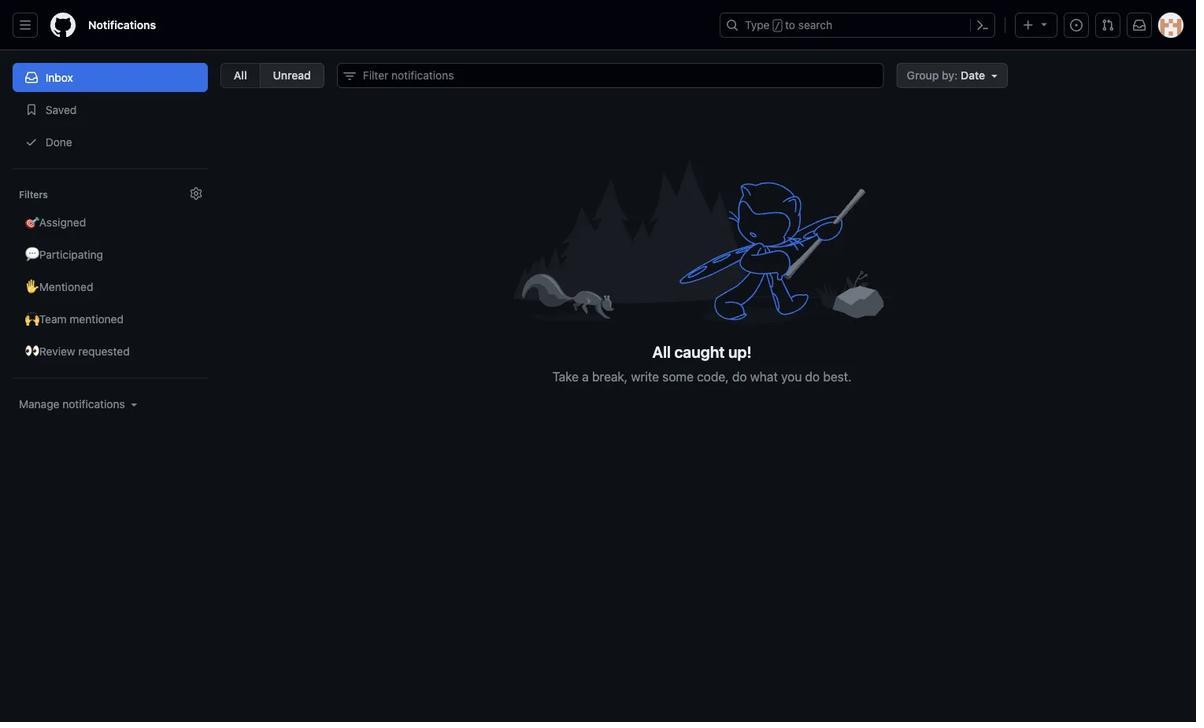 Task type: vqa. For each thing, say whether or not it's contained in the screenshot.
check image
yes



Task type: locate. For each thing, give the bounding box(es) containing it.
manage
[[19, 398, 59, 411]]

✋ mentioned link
[[13, 272, 208, 302]]

inbox zero image
[[513, 151, 891, 330]]

all button
[[220, 63, 260, 88]]

all caught up! take a break, write some code, do what you do best.
[[552, 343, 852, 384]]

do
[[732, 369, 747, 384], [805, 369, 820, 384]]

✋
[[25, 280, 36, 293]]

notifications link
[[82, 13, 162, 38]]

up!
[[728, 343, 752, 361]]

all inside button
[[234, 69, 247, 82]]

filter image
[[343, 70, 356, 83]]

search
[[798, 19, 833, 32]]

notifications
[[88, 19, 156, 32]]

triangle down image
[[1038, 18, 1051, 30], [988, 69, 1001, 82]]

saved
[[43, 103, 77, 116]]

all up some
[[652, 343, 671, 361]]

0 horizontal spatial triangle down image
[[988, 69, 1001, 82]]

/
[[775, 20, 780, 32]]

inbox link
[[13, 63, 208, 92]]

filters
[[19, 189, 48, 200]]

1 horizontal spatial triangle down image
[[1038, 18, 1051, 30]]

do left what on the bottom of the page
[[732, 369, 747, 384]]

💬
[[25, 248, 36, 261]]

participating
[[39, 248, 103, 261]]

customize filters image
[[190, 187, 202, 200]]

done
[[43, 135, 72, 148]]

notifications
[[62, 398, 125, 411]]

None search field
[[337, 63, 884, 88]]

all inside all caught up! take a break, write some code, do what you do best.
[[652, 343, 671, 361]]

✋ mentioned
[[25, 280, 93, 293]]

0 vertical spatial all
[[234, 69, 247, 82]]

notifications element
[[13, 50, 208, 451]]

team
[[39, 313, 67, 326]]

1 horizontal spatial all
[[652, 343, 671, 361]]

group by: date
[[907, 69, 985, 82]]

all left unread on the left of the page
[[234, 69, 247, 82]]

1 do from the left
[[732, 369, 747, 384]]

triangle down image right the "plus" image
[[1038, 18, 1051, 30]]

some
[[662, 369, 694, 384]]

0 horizontal spatial all
[[234, 69, 247, 82]]

break,
[[592, 369, 628, 384]]

date
[[961, 69, 985, 82]]

do right you
[[805, 369, 820, 384]]

what
[[750, 369, 778, 384]]

type / to search
[[745, 19, 833, 32]]

💬 participating
[[25, 248, 103, 261]]

1 vertical spatial all
[[652, 343, 671, 361]]

plus image
[[1022, 19, 1035, 31]]

unread
[[273, 69, 311, 82]]

all
[[234, 69, 247, 82], [652, 343, 671, 361]]

best.
[[823, 369, 852, 384]]

👀
[[25, 345, 36, 358]]

unread button
[[260, 63, 324, 88]]

🙌 team mentioned link
[[13, 305, 208, 334]]

write
[[631, 369, 659, 384]]

triangle down image
[[128, 398, 141, 411]]

0 horizontal spatial do
[[732, 369, 747, 384]]

1 vertical spatial triangle down image
[[988, 69, 1001, 82]]

homepage image
[[50, 13, 76, 38]]

to
[[785, 19, 795, 32]]

manage notifications
[[19, 398, 125, 411]]

1 horizontal spatial do
[[805, 369, 820, 384]]

triangle down image right the date
[[988, 69, 1001, 82]]

🎯 assigned link
[[13, 208, 208, 237]]



Task type: describe. For each thing, give the bounding box(es) containing it.
all for all
[[234, 69, 247, 82]]

all for all caught up! take a break, write some code, do what you do best.
[[652, 343, 671, 361]]

you
[[781, 369, 802, 384]]

👀 review requested link
[[13, 337, 208, 366]]

assigned
[[39, 216, 86, 229]]

saved link
[[13, 95, 208, 124]]

👀 review requested
[[25, 345, 130, 358]]

code,
[[697, 369, 729, 384]]

🎯
[[25, 216, 36, 229]]

Filter notifications text field
[[337, 63, 884, 88]]

done link
[[13, 128, 208, 157]]

take
[[552, 369, 579, 384]]

by:
[[942, 69, 958, 82]]

git pull request image
[[1102, 19, 1114, 32]]

issue opened image
[[1070, 19, 1083, 32]]

group
[[907, 69, 939, 82]]

🙌
[[25, 313, 36, 326]]

2 do from the left
[[805, 369, 820, 384]]

check image
[[25, 136, 38, 148]]

🙌 team mentioned
[[25, 313, 124, 326]]

a
[[582, 369, 589, 384]]

review
[[39, 345, 75, 358]]

notifications image
[[1133, 19, 1146, 32]]

type
[[745, 19, 770, 32]]

mentioned
[[70, 313, 124, 326]]

inbox image
[[25, 71, 38, 84]]

requested
[[78, 345, 130, 358]]

0 vertical spatial triangle down image
[[1038, 18, 1051, 30]]

bookmark image
[[25, 104, 38, 116]]

manage notifications button
[[19, 397, 141, 413]]

mentioned
[[39, 280, 93, 293]]

💬 participating link
[[13, 240, 208, 269]]

command palette image
[[977, 19, 989, 32]]

caught
[[674, 343, 725, 361]]

inbox
[[46, 71, 73, 84]]

🎯 assigned
[[25, 216, 86, 229]]



